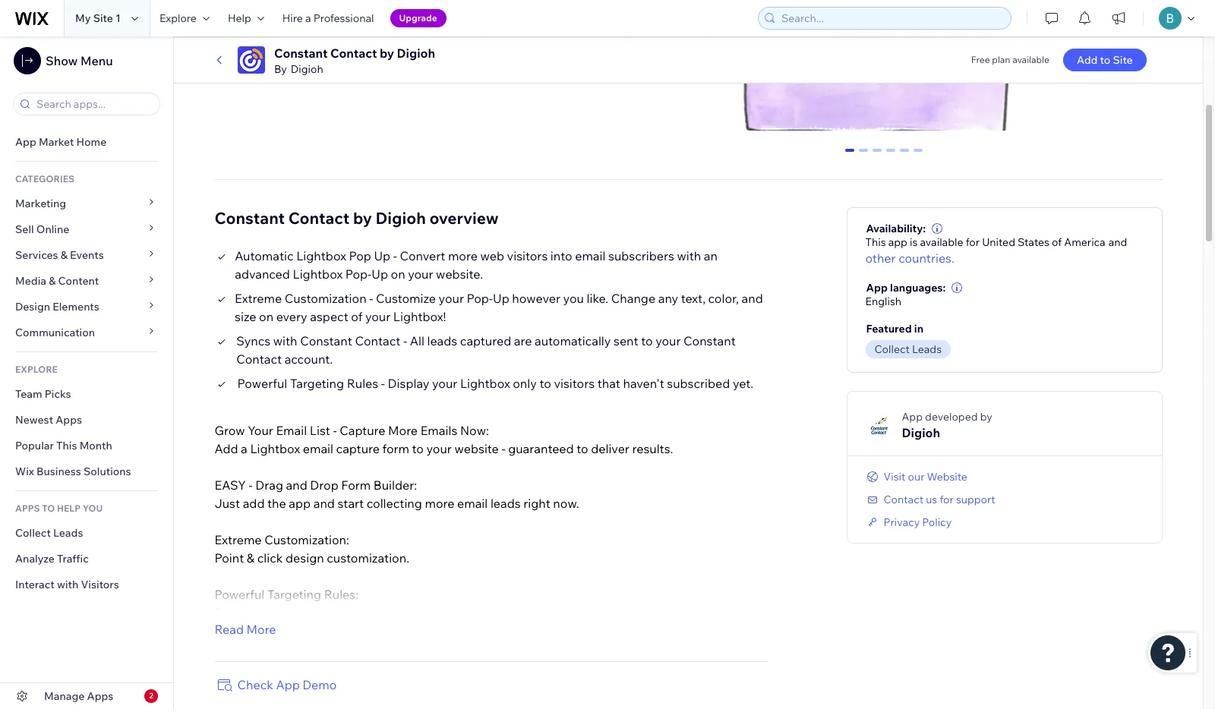 Task type: vqa. For each thing, say whether or not it's contained in the screenshot.
call
no



Task type: locate. For each thing, give the bounding box(es) containing it.
to inside button
[[1100, 53, 1111, 67]]

1 vertical spatial site
[[1113, 53, 1133, 67]]

that inside grow your email list - capture more emails now: add a lightbox email capture form to your website - guaranteed to deliver results. easy - drag and drop form builder: just add the app and start collecting more email leads right now. extreme customization: point & click design customization. powerful targeting rules: display your lightbox only to visitors that haven't subscribed yet. free! most of our features are free, take advantage of it by clicking the blue "add to site" button at the top of this page!
[[424, 605, 447, 620]]

1 horizontal spatial yet.
[[733, 376, 754, 391]]

1 horizontal spatial more
[[388, 423, 418, 438]]

contact down professional
[[330, 46, 377, 61]]

0 vertical spatial yet.
[[733, 376, 754, 391]]

1 horizontal spatial display
[[388, 376, 429, 391]]

constant up automatic
[[215, 208, 285, 228]]

by up pop
[[353, 208, 372, 228]]

us
[[926, 493, 937, 506]]

help
[[57, 503, 81, 514]]

collecting
[[367, 496, 422, 511]]

0 vertical spatial apps
[[56, 413, 82, 427]]

1 vertical spatial powerful
[[215, 587, 265, 602]]

powerful down 'syncs'
[[237, 376, 287, 391]]

up up the customize on the top left of page
[[372, 266, 388, 281]]

1 horizontal spatial with
[[273, 333, 297, 348]]

this up other
[[866, 235, 886, 249]]

customization:
[[264, 532, 349, 547]]

for right the us
[[940, 493, 954, 506]]

haven't down the sent
[[623, 376, 664, 391]]

1 horizontal spatial add
[[1077, 53, 1098, 67]]

1 right the my
[[115, 11, 121, 25]]

digioh down upgrade button
[[397, 46, 435, 61]]

apps
[[56, 413, 82, 427], [87, 690, 113, 703]]

leads
[[427, 333, 457, 348], [491, 496, 521, 511]]

your down "convert"
[[408, 266, 433, 281]]

of right top
[[237, 678, 248, 693]]

add inside button
[[1077, 53, 1098, 67]]

email down the list
[[303, 441, 333, 456]]

now.
[[553, 496, 579, 511]]

0 vertical spatial add
[[1077, 53, 1098, 67]]

0 vertical spatial haven't
[[623, 376, 664, 391]]

on up the customize on the top left of page
[[391, 266, 405, 281]]

& for content
[[49, 274, 56, 288]]

0 horizontal spatial site
[[93, 11, 113, 25]]

app right developed by digioh icon
[[902, 410, 923, 424]]

2 vertical spatial with
[[57, 578, 78, 592]]

leads left 'right'
[[491, 496, 521, 511]]

0 horizontal spatial apps
[[56, 413, 82, 427]]

by for constant contact by digioh by digioh
[[380, 46, 394, 61]]

collect down apps
[[15, 526, 51, 540]]

0 vertical spatial more
[[388, 423, 418, 438]]

with inside syncs with constant contact - all leads captured are automatically sent to your constant contact account.
[[273, 333, 297, 348]]

1 right 0
[[861, 149, 867, 162]]

app inside app developed by digioh
[[902, 410, 923, 424]]

0 horizontal spatial haven't
[[450, 605, 491, 620]]

now:
[[460, 423, 489, 438]]

all
[[410, 333, 424, 348]]

1 vertical spatial haven't
[[450, 605, 491, 620]]

with down every
[[273, 333, 297, 348]]

it
[[484, 660, 492, 675]]

lightbox down syncs with constant contact - all leads captured are automatically sent to your constant contact account.
[[460, 376, 510, 391]]

in
[[914, 322, 924, 335]]

visitors up take
[[381, 605, 422, 620]]

1 horizontal spatial site
[[1113, 53, 1133, 67]]

visitors left into
[[507, 248, 548, 263]]

any
[[658, 291, 678, 306]]

the
[[267, 496, 286, 511], [557, 660, 576, 675], [732, 660, 751, 675]]

app inside app market home link
[[15, 135, 36, 149]]

on right size
[[259, 309, 273, 324]]

0 horizontal spatial subscribed
[[494, 605, 557, 620]]

more up form
[[388, 423, 418, 438]]

blue
[[579, 660, 604, 675]]

email
[[575, 248, 606, 263], [303, 441, 333, 456], [457, 496, 488, 511]]

2 vertical spatial &
[[247, 550, 255, 566]]

lightbox
[[296, 248, 346, 263], [293, 266, 343, 281], [460, 376, 510, 391], [250, 441, 300, 456], [287, 605, 337, 620]]

pop- down website. on the top left of the page
[[467, 291, 493, 306]]

2
[[874, 149, 881, 162], [149, 691, 153, 701]]

with inside automatic lightbox pop up - convert more web visitors into email subscribers with an advanced lightbox pop-up on your website.
[[677, 248, 701, 263]]

point
[[215, 550, 244, 566]]

your inside automatic lightbox pop up - convert more web visitors into email subscribers with an advanced lightbox pop-up on your website.
[[408, 266, 433, 281]]

1 horizontal spatial leads
[[912, 342, 942, 356]]

solutions
[[84, 465, 131, 479]]

1 vertical spatial 1
[[861, 149, 867, 162]]

1 horizontal spatial haven't
[[623, 376, 664, 391]]

1 vertical spatial collect
[[15, 526, 51, 540]]

haven't up it
[[450, 605, 491, 620]]

digioh for app developed by digioh
[[902, 425, 940, 440]]

this up wix business solutions
[[56, 439, 77, 453]]

developed
[[925, 410, 978, 424]]

pop- down pop
[[345, 266, 372, 281]]

more right the read
[[246, 622, 276, 637]]

0 horizontal spatial 1
[[115, 11, 121, 25]]

features
[[282, 660, 329, 675]]

website
[[927, 470, 968, 484]]

countries.
[[899, 250, 955, 266]]

app down features
[[276, 677, 300, 692]]

- left "convert"
[[393, 248, 397, 263]]

support
[[956, 493, 995, 506]]

2 horizontal spatial visitors
[[554, 376, 595, 391]]

2 vertical spatial up
[[493, 291, 509, 306]]

lightbox down rules:
[[287, 605, 337, 620]]

a inside grow your email list - capture more emails now: add a lightbox email capture form to your website - guaranteed to deliver results. easy - drag and drop form builder: just add the app and start collecting more email leads right now. extreme customization: point & click design customization. powerful targeting rules: display your lightbox only to visitors that haven't subscribed yet. free! most of our features are free, take advantage of it by clicking the blue "add to site" button at the top of this page!
[[241, 441, 247, 456]]

digioh up "convert"
[[376, 208, 426, 228]]

app languages:
[[866, 281, 946, 294]]

1 vertical spatial yet.
[[560, 605, 580, 620]]

1 vertical spatial &
[[49, 274, 56, 288]]

targeting down design
[[267, 587, 321, 602]]

1 vertical spatial this
[[56, 439, 77, 453]]

- inside syncs with constant contact - all leads captured are automatically sent to your constant contact account.
[[403, 333, 407, 348]]

leads down in
[[912, 342, 942, 356]]

- left all
[[403, 333, 407, 348]]

1 horizontal spatial apps
[[87, 690, 113, 703]]

2 right the manage apps
[[149, 691, 153, 701]]

0 vertical spatial this
[[866, 235, 886, 249]]

that up the 'advantage'
[[424, 605, 447, 620]]

collect leads link down you
[[0, 520, 173, 546]]

customization
[[285, 291, 367, 306]]

1 horizontal spatial app
[[888, 235, 908, 249]]

visit our website link
[[866, 470, 968, 484]]

design
[[286, 550, 324, 566]]

0 vertical spatial on
[[391, 266, 405, 281]]

1 vertical spatial leads
[[491, 496, 521, 511]]

sidebar element
[[0, 36, 174, 709]]

lightbox down your
[[250, 441, 300, 456]]

0 horizontal spatial are
[[331, 660, 349, 675]]

are inside grow your email list - capture more emails now: add a lightbox email capture form to your website - guaranteed to deliver results. easy - drag and drop form builder: just add the app and start collecting more email leads right now. extreme customization: point & click design customization. powerful targeting rules: display your lightbox only to visitors that haven't subscribed yet. free! most of our features are free, take advantage of it by clicking the blue "add to site" button at the top of this page!
[[331, 660, 349, 675]]

more inside grow your email list - capture more emails now: add a lightbox email capture form to your website - guaranteed to deliver results. easy - drag and drop form builder: just add the app and start collecting more email leads right now. extreme customization: point & click design customization. powerful targeting rules: display your lightbox only to visitors that haven't subscribed yet. free! most of our features are free, take advantage of it by clicking the blue "add to site" button at the top of this page!
[[425, 496, 455, 511]]

to
[[42, 503, 55, 514]]

lightbox left pop
[[296, 248, 346, 263]]

extreme inside grow your email list - capture more emails now: add a lightbox email capture form to your website - guaranteed to deliver results. easy - drag and drop form builder: just add the app and start collecting more email leads right now. extreme customization: point & click design customization. powerful targeting rules: display your lightbox only to visitors that haven't subscribed yet. free! most of our features are free, take advantage of it by clicking the blue "add to site" button at the top of this page!
[[215, 532, 262, 547]]

your down website. on the top left of the page
[[439, 291, 464, 306]]

2 vertical spatial visitors
[[381, 605, 422, 620]]

more up website. on the top left of the page
[[448, 248, 478, 263]]

app for app market home
[[15, 135, 36, 149]]

color,
[[708, 291, 739, 306]]

with inside "sidebar" element
[[57, 578, 78, 592]]

the down drag
[[267, 496, 286, 511]]

- inside extreme customization - customize your pop-up however you like. change any text, color, and size on every aspect of your lightbox!
[[369, 291, 373, 306]]

0 horizontal spatial 2
[[149, 691, 153, 701]]

team
[[15, 387, 42, 401]]

digioh for constant contact by digioh overview
[[376, 208, 426, 228]]

contact up pop
[[288, 208, 350, 228]]

1 horizontal spatial email
[[457, 496, 488, 511]]

up
[[374, 248, 390, 263], [372, 266, 388, 281], [493, 291, 509, 306]]

0 horizontal spatial that
[[424, 605, 447, 620]]

0 horizontal spatial available
[[920, 235, 963, 249]]

constant inside constant contact by digioh by digioh
[[274, 46, 328, 61]]

1 horizontal spatial a
[[305, 11, 311, 25]]

collect leads
[[15, 526, 83, 540]]

only
[[513, 376, 537, 391], [340, 605, 364, 620]]

the left blue
[[557, 660, 576, 675]]

app left market
[[15, 135, 36, 149]]

more
[[388, 423, 418, 438], [246, 622, 276, 637]]

contact
[[330, 46, 377, 61], [288, 208, 350, 228], [355, 333, 401, 348], [236, 351, 282, 367], [884, 493, 924, 506]]

contact us for support link
[[866, 493, 995, 506]]

your
[[248, 423, 273, 438]]

app
[[888, 235, 908, 249], [289, 496, 311, 511]]

1 vertical spatial that
[[424, 605, 447, 620]]

0 vertical spatial with
[[677, 248, 701, 263]]

app down other
[[866, 281, 888, 294]]

0 horizontal spatial a
[[241, 441, 247, 456]]

app down drop
[[289, 496, 311, 511]]

"add
[[606, 660, 634, 675]]

0 horizontal spatial for
[[940, 493, 954, 506]]

team picks link
[[0, 381, 173, 407]]

more right collecting
[[425, 496, 455, 511]]

with for interact with visitors
[[57, 578, 78, 592]]

and right the 'america' on the top right of page
[[1109, 235, 1127, 249]]

0 vertical spatial our
[[908, 470, 925, 484]]

digioh inside app developed by digioh
[[902, 425, 940, 440]]

and right drag
[[286, 477, 307, 493]]

0 vertical spatial leads
[[427, 333, 457, 348]]

free,
[[352, 660, 377, 675]]

subscribed inside grow your email list - capture more emails now: add a lightbox email capture form to your website - guaranteed to deliver results. easy - drag and drop form builder: just add the app and start collecting more email leads right now. extreme customization: point & click design customization. powerful targeting rules: display your lightbox only to visitors that haven't subscribed yet. free! most of our features are free, take advantage of it by clicking the blue "add to site" button at the top of this page!
[[494, 605, 557, 620]]

collect leads link inside "sidebar" element
[[0, 520, 173, 546]]

collect down the featured
[[875, 342, 910, 356]]

0 horizontal spatial yet.
[[560, 605, 580, 620]]

0 vertical spatial email
[[575, 248, 606, 263]]

sell online link
[[0, 216, 173, 242]]

1 horizontal spatial visitors
[[507, 248, 548, 263]]

are right "captured"
[[514, 333, 532, 348]]

0 horizontal spatial our
[[260, 660, 279, 675]]

constant up by
[[274, 46, 328, 61]]

0 vertical spatial subscribed
[[667, 376, 730, 391]]

policy
[[922, 515, 952, 529]]

& right media
[[49, 274, 56, 288]]

0 vertical spatial extreme
[[235, 291, 282, 306]]

leads
[[912, 342, 942, 356], [53, 526, 83, 540]]

newest apps
[[15, 413, 82, 427]]

1 horizontal spatial that
[[597, 376, 620, 391]]

by for app developed by digioh
[[980, 410, 992, 424]]

1 horizontal spatial pop-
[[467, 291, 493, 306]]

our up check app demo link
[[260, 660, 279, 675]]

display up the read
[[215, 605, 256, 620]]

1 vertical spatial more
[[246, 622, 276, 637]]

extreme up size
[[235, 291, 282, 306]]

constant down the color,
[[684, 333, 736, 348]]

1 horizontal spatial available
[[1013, 54, 1050, 65]]

display down all
[[388, 376, 429, 391]]

4
[[902, 149, 908, 162]]

apps right manage
[[87, 690, 113, 703]]

yet.
[[733, 376, 754, 391], [560, 605, 580, 620]]

email right into
[[575, 248, 606, 263]]

add to site
[[1077, 53, 1133, 67]]

of right aspect
[[351, 309, 363, 324]]

leads right all
[[427, 333, 457, 348]]

contact inside constant contact by digioh by digioh
[[330, 46, 377, 61]]

your down the customize on the top left of page
[[365, 309, 391, 324]]

1 vertical spatial display
[[215, 605, 256, 620]]

contact down 'syncs'
[[236, 351, 282, 367]]

0 vertical spatial collect leads link
[[866, 340, 956, 358]]

developed by digioh image
[[866, 412, 893, 439]]

top
[[215, 678, 234, 693]]

with
[[677, 248, 701, 263], [273, 333, 297, 348], [57, 578, 78, 592]]

1 vertical spatial are
[[331, 660, 349, 675]]

app market home link
[[0, 129, 173, 155]]

0 vertical spatial only
[[513, 376, 537, 391]]

size
[[235, 309, 256, 324]]

interact with visitors link
[[0, 572, 173, 598]]

available right plan on the top right
[[1013, 54, 1050, 65]]

visitors inside automatic lightbox pop up - convert more web visitors into email subscribers with an advanced lightbox pop-up on your website.
[[507, 248, 548, 263]]

by inside app developed by digioh
[[980, 410, 992, 424]]

0 vertical spatial a
[[305, 11, 311, 25]]

extreme inside extreme customization - customize your pop-up however you like. change any text, color, and size on every aspect of your lightbox!
[[235, 291, 282, 306]]

1 vertical spatial subscribed
[[494, 605, 557, 620]]

0 horizontal spatial app
[[289, 496, 311, 511]]

digioh down developed
[[902, 425, 940, 440]]

1 horizontal spatial on
[[391, 266, 405, 281]]

of inside extreme customization - customize your pop-up however you like. change any text, color, and size on every aspect of your lightbox!
[[351, 309, 363, 324]]

lightbox!
[[393, 309, 446, 324]]

1 horizontal spatial &
[[61, 248, 68, 262]]

only down rules:
[[340, 605, 364, 620]]

1 vertical spatial only
[[340, 605, 364, 620]]

app inside grow your email list - capture more emails now: add a lightbox email capture form to your website - guaranteed to deliver results. easy - drag and drop form builder: just add the app and start collecting more email leads right now. extreme customization: point & click design customization. powerful targeting rules: display your lightbox only to visitors that haven't subscribed yet. free! most of our features are free, take advantage of it by clicking the blue "add to site" button at the top of this page!
[[289, 496, 311, 511]]

services
[[15, 248, 58, 262]]

1 vertical spatial extreme
[[215, 532, 262, 547]]

& left click
[[247, 550, 255, 566]]

1 vertical spatial add
[[215, 441, 238, 456]]

market
[[39, 135, 74, 149]]

leads inside 'link'
[[53, 526, 83, 540]]

5
[[915, 149, 922, 162]]

upgrade button
[[390, 9, 446, 27]]

0 horizontal spatial &
[[49, 274, 56, 288]]

email inside automatic lightbox pop up - convert more web visitors into email subscribers with an advanced lightbox pop-up on your website.
[[575, 248, 606, 263]]

1 horizontal spatial our
[[908, 470, 925, 484]]

0 vertical spatial more
[[448, 248, 478, 263]]

extreme customization - customize your pop-up however you like. change any text, color, and size on every aspect of your lightbox!
[[235, 291, 763, 324]]

- inside automatic lightbox pop up - convert more web visitors into email subscribers with an advanced lightbox pop-up on your website.
[[393, 248, 397, 263]]

into
[[551, 248, 572, 263]]

pop- inside extreme customization - customize your pop-up however you like. change any text, color, and size on every aspect of your lightbox!
[[467, 291, 493, 306]]

subscribed
[[667, 376, 730, 391], [494, 605, 557, 620]]

& left events
[[61, 248, 68, 262]]

by right developed
[[980, 410, 992, 424]]

1 horizontal spatial leads
[[491, 496, 521, 511]]

0 vertical spatial available
[[1013, 54, 1050, 65]]

Search apps... field
[[32, 93, 155, 115]]

apps for newest apps
[[56, 413, 82, 427]]

and right the color,
[[742, 291, 763, 306]]

for left united
[[966, 235, 980, 249]]

contact us for support
[[884, 493, 995, 506]]

extreme up point
[[215, 532, 262, 547]]

1 horizontal spatial 1
[[861, 149, 867, 162]]

Search... field
[[777, 8, 1006, 29]]

available up "countries."
[[920, 235, 963, 249]]

1 vertical spatial leads
[[53, 526, 83, 540]]

email
[[276, 423, 307, 438]]

more inside grow your email list - capture more emails now: add a lightbox email capture form to your website - guaranteed to deliver results. easy - drag and drop form builder: just add the app and start collecting more email leads right now. extreme customization: point & click design customization. powerful targeting rules: display your lightbox only to visitors that haven't subscribed yet. free! most of our features are free, take advantage of it by clicking the blue "add to site" button at the top of this page!
[[388, 423, 418, 438]]

up right pop
[[374, 248, 390, 263]]

our right the visit on the bottom right of the page
[[908, 470, 925, 484]]

collect leads link down in
[[866, 340, 956, 358]]

picks
[[45, 387, 71, 401]]

on
[[391, 266, 405, 281], [259, 309, 273, 324]]

content
[[58, 274, 99, 288]]

emails
[[421, 423, 457, 438]]

0 horizontal spatial with
[[57, 578, 78, 592]]

change
[[611, 291, 656, 306]]

1 horizontal spatial only
[[513, 376, 537, 391]]

on inside automatic lightbox pop up - convert more web visitors into email subscribers with an advanced lightbox pop-up on your website.
[[391, 266, 405, 281]]

take
[[380, 660, 404, 675]]

automatically
[[535, 333, 611, 348]]

available
[[1013, 54, 1050, 65], [920, 235, 963, 249]]

2 left 3
[[874, 149, 881, 162]]

0 vertical spatial targeting
[[290, 376, 344, 391]]

powerful
[[237, 376, 287, 391], [215, 587, 265, 602]]

1 vertical spatial 2
[[149, 691, 153, 701]]

digioh
[[397, 46, 435, 61], [291, 62, 323, 76], [376, 208, 426, 228], [902, 425, 940, 440]]

by down upgrade button
[[380, 46, 394, 61]]

haven't inside grow your email list - capture more emails now: add a lightbox email capture form to your website - guaranteed to deliver results. easy - drag and drop form builder: just add the app and start collecting more email leads right now. extreme customization: point & click design customization. powerful targeting rules: display your lightbox only to visitors that haven't subscribed yet. free! most of our features are free, take advantage of it by clicking the blue "add to site" button at the top of this page!
[[450, 605, 491, 620]]

professional
[[313, 11, 374, 25]]

apps up popular this month
[[56, 413, 82, 427]]

0 horizontal spatial this
[[56, 439, 77, 453]]

by inside constant contact by digioh by digioh
[[380, 46, 394, 61]]

0 1 2 3 4 5
[[847, 149, 922, 162]]

that
[[597, 376, 620, 391], [424, 605, 447, 620]]

privacy policy
[[884, 515, 952, 529]]

your up emails on the left bottom of page
[[432, 376, 457, 391]]

of up the check
[[246, 660, 258, 675]]

0 vertical spatial site
[[93, 11, 113, 25]]

1 vertical spatial with
[[273, 333, 297, 348]]

display
[[388, 376, 429, 391], [215, 605, 256, 620]]

digioh for constant contact by digioh by digioh
[[397, 46, 435, 61]]

leads down help at left bottom
[[53, 526, 83, 540]]

add
[[243, 496, 265, 511]]

powerful up read more "button"
[[215, 587, 265, 602]]

0 vertical spatial visitors
[[507, 248, 548, 263]]

0 vertical spatial 2
[[874, 149, 881, 162]]

only down syncs with constant contact - all leads captured are automatically sent to your constant contact account.
[[513, 376, 537, 391]]

your inside syncs with constant contact - all leads captured are automatically sent to your constant contact account.
[[656, 333, 681, 348]]

with left an
[[677, 248, 701, 263]]

add
[[1077, 53, 1098, 67], [215, 441, 238, 456]]

0 vertical spatial &
[[61, 248, 68, 262]]

powerful inside grow your email list - capture more emails now: add a lightbox email capture form to your website - guaranteed to deliver results. easy - drag and drop form builder: just add the app and start collecting more email leads right now. extreme customization: point & click design customization. powerful targeting rules: display your lightbox only to visitors that haven't subscribed yet. free! most of our features are free, take advantage of it by clicking the blue "add to site" button at the top of this page!
[[215, 587, 265, 602]]

our inside grow your email list - capture more emails now: add a lightbox email capture form to your website - guaranteed to deliver results. easy - drag and drop form builder: just add the app and start collecting more email leads right now. extreme customization: point & click design customization. powerful targeting rules: display your lightbox only to visitors that haven't subscribed yet. free! most of our features are free, take advantage of it by clicking the blue "add to site" button at the top of this page!
[[260, 660, 279, 675]]

hire a professional
[[282, 11, 374, 25]]

a right hire
[[305, 11, 311, 25]]

0 horizontal spatial only
[[340, 605, 364, 620]]

your down emails on the left bottom of page
[[426, 441, 452, 456]]

a down grow
[[241, 441, 247, 456]]

leads inside featured in collect leads
[[912, 342, 942, 356]]

0 horizontal spatial collect
[[15, 526, 51, 540]]



Task type: describe. For each thing, give the bounding box(es) containing it.
elements
[[53, 300, 99, 314]]

with for syncs with constant contact - all leads captured are automatically sent to your constant contact account.
[[273, 333, 297, 348]]

upgrade
[[399, 12, 437, 24]]

of right states
[[1052, 235, 1062, 249]]

team picks
[[15, 387, 71, 401]]

- right rules
[[381, 376, 385, 391]]

syncs with constant contact - all leads captured are automatically sent to your constant contact account.
[[236, 333, 736, 367]]

advanced
[[235, 266, 290, 281]]

rules:
[[324, 587, 359, 602]]

add inside grow your email list - capture more emails now: add a lightbox email capture form to your website - guaranteed to deliver results. easy - drag and drop form builder: just add the app and start collecting more email leads right now. extreme customization: point & click design customization. powerful targeting rules: display your lightbox only to visitors that haven't subscribed yet. free! most of our features are free, take advantage of it by clicking the blue "add to site" button at the top of this page!
[[215, 441, 238, 456]]

by inside grow your email list - capture more emails now: add a lightbox email capture form to your website - guaranteed to deliver results. easy - drag and drop form builder: just add the app and start collecting more email leads right now. extreme customization: point & click design customization. powerful targeting rules: display your lightbox only to visitors that haven't subscribed yet. free! most of our features are free, take advantage of it by clicking the blue "add to site" button at the top of this page!
[[494, 660, 508, 675]]

analyze traffic link
[[0, 546, 173, 572]]

capture
[[340, 423, 385, 438]]

constant contact by digioh overview
[[215, 208, 499, 228]]

visitors
[[81, 578, 119, 592]]

popular this month
[[15, 439, 112, 453]]

0
[[847, 149, 853, 162]]

media
[[15, 274, 46, 288]]

deliver
[[591, 441, 630, 456]]

to inside syncs with constant contact - all leads captured are automatically sent to your constant contact account.
[[641, 333, 653, 348]]

constant down aspect
[[300, 333, 352, 348]]

you
[[563, 291, 584, 306]]

0 vertical spatial powerful
[[237, 376, 287, 391]]

drop
[[310, 477, 339, 493]]

results.
[[632, 441, 673, 456]]

free!
[[215, 642, 248, 657]]

1 horizontal spatial 2
[[874, 149, 881, 162]]

website
[[455, 441, 499, 456]]

2 inside "sidebar" element
[[149, 691, 153, 701]]

are inside syncs with constant contact - all leads captured are automatically sent to your constant contact account.
[[514, 333, 532, 348]]

website.
[[436, 266, 483, 281]]

automatic
[[235, 248, 294, 263]]

powerful targeting rules - display your lightbox only to visitors that haven't subscribed yet.
[[237, 376, 754, 391]]

1 horizontal spatial subscribed
[[667, 376, 730, 391]]

at
[[718, 660, 730, 675]]

this inside "sidebar" element
[[56, 439, 77, 453]]

online
[[36, 223, 69, 236]]

0 horizontal spatial email
[[303, 441, 333, 456]]

free plan available
[[971, 54, 1050, 65]]

and inside the and other countries.
[[1109, 235, 1127, 249]]

yet. inside grow your email list - capture more emails now: add a lightbox email capture form to your website - guaranteed to deliver results. easy - drag and drop form builder: just add the app and start collecting more email leads right now. extreme customization: point & click design customization. powerful targeting rules: display your lightbox only to visitors that haven't subscribed yet. free! most of our features are free, take advantage of it by clicking the blue "add to site" button at the top of this page!
[[560, 605, 580, 620]]

- up add
[[249, 477, 253, 493]]

show
[[46, 53, 78, 68]]

digioh right by
[[291, 62, 323, 76]]

communication link
[[0, 320, 173, 346]]

traffic
[[57, 552, 89, 566]]

visitors inside grow your email list - capture more emails now: add a lightbox email capture form to your website - guaranteed to deliver results. easy - drag and drop form builder: just add the app and start collecting more email leads right now. extreme customization: point & click design customization. powerful targeting rules: display your lightbox only to visitors that haven't subscribed yet. free! most of our features are free, take advantage of it by clicking the blue "add to site" button at the top of this page!
[[381, 605, 422, 620]]

apps to help you
[[15, 503, 103, 514]]

aspect
[[310, 309, 348, 324]]

featured in collect leads
[[866, 322, 942, 356]]

leads inside grow your email list - capture more emails now: add a lightbox email capture form to your website - guaranteed to deliver results. easy - drag and drop form builder: just add the app and start collecting more email leads right now. extreme customization: point & click design customization. powerful targeting rules: display your lightbox only to visitors that haven't subscribed yet. free! most of our features are free, take advantage of it by clicking the blue "add to site" button at the top of this page!
[[491, 496, 521, 511]]

just
[[215, 496, 240, 511]]

app market home
[[15, 135, 107, 149]]

collect inside featured in collect leads
[[875, 342, 910, 356]]

your up read more
[[259, 605, 284, 620]]

services & events link
[[0, 242, 173, 268]]

popular
[[15, 439, 54, 453]]

0 vertical spatial display
[[388, 376, 429, 391]]

most
[[215, 660, 243, 675]]

& inside grow your email list - capture more emails now: add a lightbox email capture form to your website - guaranteed to deliver results. easy - drag and drop form builder: just add the app and start collecting more email leads right now. extreme customization: point & click design customization. powerful targeting rules: display your lightbox only to visitors that haven't subscribed yet. free! most of our features are free, take advantage of it by clicking the blue "add to site" button at the top of this page!
[[247, 550, 255, 566]]

1 vertical spatial visitors
[[554, 376, 595, 391]]

leads inside syncs with constant contact - all leads captured are automatically sent to your constant contact account.
[[427, 333, 457, 348]]

manage
[[44, 690, 85, 703]]

america
[[1064, 235, 1106, 249]]

0 vertical spatial 1
[[115, 11, 121, 25]]

marketing link
[[0, 191, 173, 216]]

categories
[[15, 173, 74, 185]]

app developed by digioh
[[902, 410, 992, 440]]

on inside extreme customization - customize your pop-up however you like. change any text, color, and size on every aspect of your lightbox!
[[259, 309, 273, 324]]

app for app developed by digioh
[[902, 410, 923, 424]]

plan
[[992, 54, 1011, 65]]

overview
[[430, 208, 499, 228]]

help
[[228, 11, 251, 25]]

customization.
[[327, 550, 409, 566]]

newest apps link
[[0, 407, 173, 433]]

1 vertical spatial available
[[920, 235, 963, 249]]

2 horizontal spatial the
[[732, 660, 751, 675]]

menu
[[80, 53, 113, 68]]

is
[[910, 235, 918, 249]]

read more button
[[215, 620, 276, 638]]

& for events
[[61, 248, 68, 262]]

page!
[[274, 678, 306, 693]]

1 vertical spatial for
[[940, 493, 954, 506]]

visit our website
[[884, 470, 968, 484]]

drag
[[255, 477, 283, 493]]

contact up privacy
[[884, 493, 924, 506]]

apps for manage apps
[[87, 690, 113, 703]]

0 vertical spatial that
[[597, 376, 620, 391]]

3
[[888, 149, 894, 162]]

by for constant contact by digioh overview
[[353, 208, 372, 228]]

1 horizontal spatial this
[[866, 235, 886, 249]]

check
[[237, 677, 273, 692]]

only inside grow your email list - capture more emails now: add a lightbox email capture form to your website - guaranteed to deliver results. easy - drag and drop form builder: just add the app and start collecting more email leads right now. extreme customization: point & click design customization. powerful targeting rules: display your lightbox only to visitors that haven't subscribed yet. free! most of our features are free, take advantage of it by clicking the blue "add to site" button at the top of this page!
[[340, 605, 364, 620]]

more inside automatic lightbox pop up - convert more web visitors into email subscribers with an advanced lightbox pop-up on your website.
[[448, 248, 478, 263]]

home
[[76, 135, 107, 149]]

of left it
[[470, 660, 481, 675]]

site inside button
[[1113, 53, 1133, 67]]

media & content
[[15, 274, 99, 288]]

show menu
[[46, 53, 113, 68]]

this
[[251, 678, 271, 693]]

constant contact by digioh by digioh
[[274, 46, 435, 76]]

0 horizontal spatial the
[[267, 496, 286, 511]]

display inside grow your email list - capture more emails now: add a lightbox email capture form to your website - guaranteed to deliver results. easy - drag and drop form builder: just add the app and start collecting more email leads right now. extreme customization: point & click design customization. powerful targeting rules: display your lightbox only to visitors that haven't subscribed yet. free! most of our features are free, take advantage of it by clicking the blue "add to site" button at the top of this page!
[[215, 605, 256, 620]]

marketing
[[15, 197, 66, 210]]

account.
[[285, 351, 333, 367]]

1 horizontal spatial the
[[557, 660, 576, 675]]

1 horizontal spatial for
[[966, 235, 980, 249]]

and down drop
[[313, 496, 335, 511]]

explore
[[159, 11, 197, 25]]

demo
[[303, 677, 337, 692]]

clicking
[[511, 660, 555, 675]]

lightbox up customization
[[293, 266, 343, 281]]

more inside "button"
[[246, 622, 276, 637]]

1 vertical spatial up
[[372, 266, 388, 281]]

capture
[[336, 441, 380, 456]]

services & events
[[15, 248, 104, 262]]

text,
[[681, 291, 706, 306]]

customize
[[376, 291, 436, 306]]

collect inside collect leads 'link'
[[15, 526, 51, 540]]

analyze traffic
[[15, 552, 89, 566]]

hire a professional link
[[273, 0, 383, 36]]

wix
[[15, 465, 34, 479]]

- right website
[[502, 441, 506, 456]]

targeting inside grow your email list - capture more emails now: add a lightbox email capture form to your website - guaranteed to deliver results. easy - drag and drop form builder: just add the app and start collecting more email leads right now. extreme customization: point & click design customization. powerful targeting rules: display your lightbox only to visitors that haven't subscribed yet. free! most of our features are free, take advantage of it by clicking the blue "add to site" button at the top of this page!
[[267, 587, 321, 602]]

app for app languages:
[[866, 281, 888, 294]]

and inside extreme customization - customize your pop-up however you like. change any text, color, and size on every aspect of your lightbox!
[[742, 291, 763, 306]]

form
[[382, 441, 409, 456]]

design elements link
[[0, 294, 173, 320]]

my
[[75, 11, 91, 25]]

pop- inside automatic lightbox pop up - convert more web visitors into email subscribers with an advanced lightbox pop-up on your website.
[[345, 266, 372, 281]]

interact
[[15, 578, 55, 592]]

- right the list
[[333, 423, 337, 438]]

app inside check app demo link
[[276, 677, 300, 692]]

captured
[[460, 333, 511, 348]]

privacy
[[884, 515, 920, 529]]

0 vertical spatial app
[[888, 235, 908, 249]]

other
[[866, 250, 896, 266]]

contact left all
[[355, 333, 401, 348]]

0 vertical spatial up
[[374, 248, 390, 263]]

add to site button
[[1063, 49, 1147, 71]]

constant contact by digioh logo image
[[238, 46, 265, 74]]

design elements
[[15, 300, 99, 314]]

up inside extreme customization - customize your pop-up however you like. change any text, color, and size on every aspect of your lightbox!
[[493, 291, 509, 306]]



